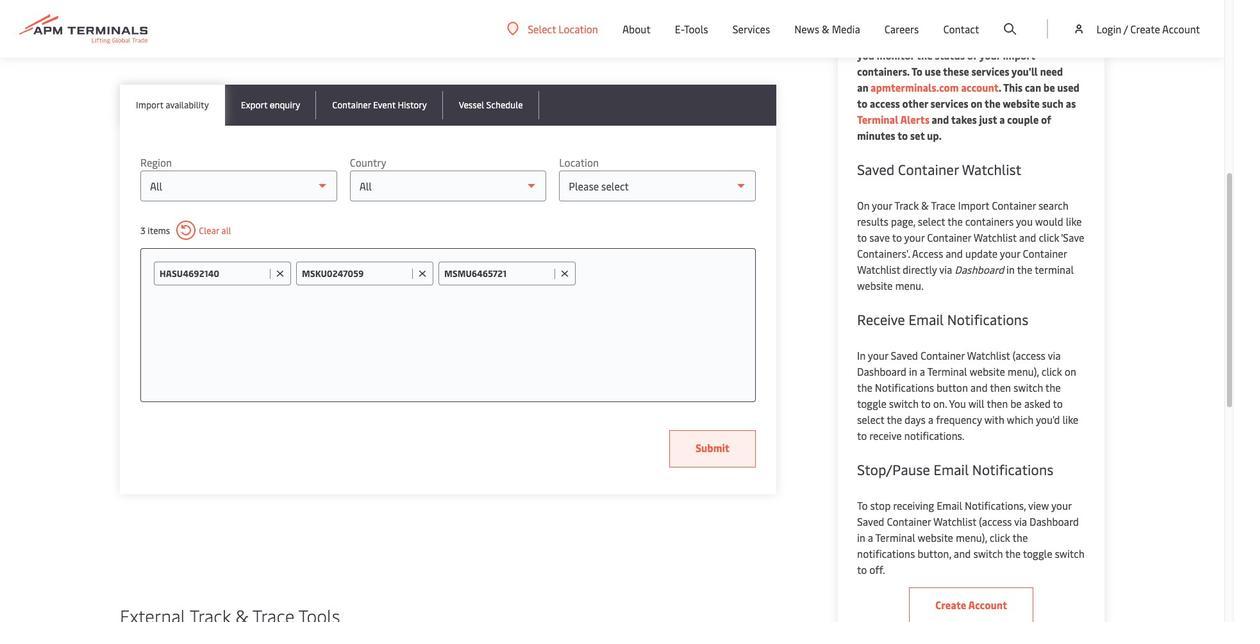 Task type: describe. For each thing, give the bounding box(es) containing it.
in inside in the terminal website menu.
[[1007, 262, 1015, 276]]

help
[[1059, 32, 1080, 46]]

services button
[[733, 0, 770, 58]]

containers.
[[857, 64, 910, 78]]

terminal alerts link
[[857, 112, 930, 126]]

days
[[905, 412, 926, 426]]

terminal inside the in your saved container watchlist (access via dashboard in a terminal website menu), click on the notifications button and then switch the toggle switch to on. you will then be asked to select the days a frequency with which you'd like to receive notifications.
[[928, 364, 967, 378]]

email inside to stop receiving email notifications, view your saved container watchlist (access via dashboard in a terminal website menu), click the notifications button, and switch the toggle switch to off.
[[937, 498, 963, 512]]

apmterminals.com account
[[869, 80, 999, 94]]

view
[[1029, 498, 1049, 512]]

number
[[969, 32, 1005, 46]]

use
[[925, 64, 941, 78]]

import availability button
[[120, 85, 225, 126]]

terminal inside . this can be used to access other services on the website such as terminal alerts
[[857, 112, 899, 126]]

in the terminal website menu.
[[857, 262, 1074, 292]]

news & media
[[795, 22, 860, 36]]

in your saved container watchlist (access via dashboard in a terminal website menu), click on the notifications button and then switch the toggle switch to on. you will then be asked to select the days a frequency with which you'd like to receive notifications.
[[857, 348, 1079, 442]]

your inside apm terminals offers a number of tools to help you monitor the status of your import containers. to use these services you'll need an
[[980, 48, 1001, 62]]

on your track & trace import container search results page, select the containers you would like to save to your container watchlist and click 'save containers'. access and update your container watchlist directly via
[[857, 198, 1085, 276]]

container inside button
[[332, 99, 371, 111]]

region
[[140, 155, 172, 169]]

with
[[985, 412, 1005, 426]]

items
[[148, 224, 170, 236]]

your inside our global t&t tool allows you to check your containers located at our major terminals. for other terminals, including joint ventures, please scroll down. select a terminal before entering container ids.
[[303, 26, 324, 40]]

terminal inside our global t&t tool allows you to check your containers located at our major terminals. for other terminals, including joint ventures, please scroll down. select a terminal before entering container ids.
[[216, 42, 255, 56]]

clear
[[199, 224, 219, 236]]

a inside and takes just a couple of minutes to set up.
[[1000, 112, 1005, 126]]

container up would
[[992, 198, 1036, 212]]

and inside and takes just a couple of minutes to set up.
[[932, 112, 949, 126]]

website inside . this can be used to access other services on the website such as terminal alerts
[[1003, 96, 1040, 110]]

your inside the in your saved container watchlist (access via dashboard in a terminal website menu), click on the notifications button and then switch the toggle switch to on. you will then be asked to select the days a frequency with which you'd like to receive notifications.
[[868, 348, 889, 362]]

country
[[350, 155, 386, 169]]

terminals.
[[472, 26, 518, 40]]

login / create account
[[1097, 22, 1200, 36]]

access
[[912, 246, 943, 260]]

as
[[1066, 96, 1076, 110]]

this
[[1004, 80, 1023, 94]]

you inside apm terminals offers a number of tools to help you monitor the status of your import containers. to use these services you'll need an
[[857, 48, 875, 62]]

notifications.
[[905, 428, 965, 442]]

website inside to stop receiving email notifications, view your saved container watchlist (access via dashboard in a terminal website menu), click the notifications button, and switch the toggle switch to off.
[[918, 530, 954, 544]]

via inside on your track & trace import container search results page, select the containers you would like to save to your container watchlist and click 'save containers'. access and update your container watchlist directly via
[[940, 262, 952, 276]]

off.
[[870, 562, 885, 576]]

0 vertical spatial location
[[559, 21, 598, 36]]

to inside . this can be used to access other services on the website such as terminal alerts
[[857, 96, 868, 110]]

notifications
[[857, 546, 915, 560]]

0 vertical spatial then
[[990, 380, 1011, 394]]

status
[[935, 48, 965, 62]]

will
[[969, 396, 985, 410]]

via inside to stop receiving email notifications, view your saved container watchlist (access via dashboard in a terminal website menu), click the notifications button, and switch the toggle switch to off.
[[1014, 514, 1027, 528]]

in inside the in your saved container watchlist (access via dashboard in a terminal website menu), click on the notifications button and then switch the toggle switch to on. you will then be asked to select the days a frequency with which you'd like to receive notifications.
[[909, 364, 918, 378]]

located
[[377, 26, 411, 40]]

1 horizontal spatial dashboard
[[955, 262, 1004, 276]]

containers inside on your track & trace import container search results page, select the containers you would like to save to your container watchlist and click 'save containers'. access and update your container watchlist directly via
[[966, 214, 1014, 228]]

import availability
[[136, 99, 209, 111]]

3 items
[[140, 224, 170, 236]]

and takes just a couple of minutes to set up.
[[857, 112, 1052, 142]]

1 vertical spatial then
[[987, 396, 1008, 410]]

the inside on your track & trace import container search results page, select the containers you would like to save to your container watchlist and click 'save containers'. access and update your container watchlist directly via
[[948, 214, 963, 228]]

page,
[[891, 214, 916, 228]]

apm terminals offers a number of tools to help you monitor the status of your import containers. to use these services you'll need an
[[857, 32, 1080, 94]]

watchlist inside to stop receiving email notifications, view your saved container watchlist (access via dashboard in a terminal website menu), click the notifications button, and switch the toggle switch to off.
[[934, 514, 977, 528]]

containers inside our global t&t tool allows you to check your containers located at our major terminals. for other terminals, including joint ventures, please scroll down. select a terminal before entering container ids.
[[326, 26, 375, 40]]

on.
[[934, 396, 947, 410]]

import inside on your track & trace import container search results page, select the containers you would like to save to your container watchlist and click 'save containers'. access and update your container watchlist directly via
[[958, 198, 990, 212]]

menu.
[[895, 278, 924, 292]]

notifications,
[[965, 498, 1026, 512]]

website inside in the terminal website menu.
[[857, 278, 893, 292]]

need
[[1040, 64, 1063, 78]]

watchlist down containers'.
[[857, 262, 900, 276]]

submit
[[696, 441, 730, 455]]

to inside to stop receiving email notifications, view your saved container watchlist (access via dashboard in a terminal website menu), click the notifications button, and switch the toggle switch to off.
[[857, 562, 867, 576]]

asked
[[1024, 396, 1051, 410]]

your right the update
[[1000, 246, 1021, 260]]

a inside to stop receiving email notifications, view your saved container watchlist (access via dashboard in a terminal website menu), click the notifications button, and switch the toggle switch to off.
[[868, 530, 873, 544]]

login / create account link
[[1073, 0, 1200, 58]]

dashboard inside to stop receiving email notifications, view your saved container watchlist (access via dashboard in a terminal website menu), click the notifications button, and switch the toggle switch to off.
[[1030, 514, 1079, 528]]

your down page,
[[905, 230, 925, 244]]

a up days
[[920, 364, 925, 378]]

our
[[120, 26, 136, 40]]

container down up.
[[898, 160, 959, 179]]

services inside apm terminals offers a number of tools to help you monitor the status of your import containers. to use these services you'll need an
[[972, 64, 1010, 78]]

to left save
[[857, 230, 867, 244]]

a right days
[[928, 412, 934, 426]]

select location
[[528, 21, 598, 36]]

stop
[[871, 498, 891, 512]]

vessel schedule button
[[443, 85, 539, 126]]

scroll
[[120, 42, 145, 56]]

clear all button
[[177, 221, 231, 240]]

like inside the in your saved container watchlist (access via dashboard in a terminal website menu), click on the notifications button and then switch the toggle switch to on. you will then be asked to select the days a frequency with which you'd like to receive notifications.
[[1063, 412, 1079, 426]]

0 horizontal spatial of
[[967, 48, 978, 62]]

container event history
[[332, 99, 427, 111]]

down.
[[147, 42, 175, 56]]

to stop receiving email notifications, view your saved container watchlist (access via dashboard in a terminal website menu), click the notifications button, and switch the toggle switch to off.
[[857, 498, 1085, 576]]

account
[[961, 80, 999, 94]]

login
[[1097, 22, 1122, 36]]

.
[[999, 80, 1002, 94]]

you inside our global t&t tool allows you to check your containers located at our major terminals. for other terminals, including joint ventures, please scroll down. select a terminal before entering container ids.
[[243, 26, 260, 40]]

to inside our global t&t tool allows you to check your containers located at our major terminals. for other terminals, including joint ventures, please scroll down. select a terminal before entering container ids.
[[262, 26, 272, 40]]

to inside to stop receiving email notifications, view your saved container watchlist (access via dashboard in a terminal website menu), click the notifications button, and switch the toggle switch to off.
[[857, 498, 868, 512]]

check
[[275, 26, 301, 40]]

history
[[398, 99, 427, 111]]

3
[[140, 224, 146, 236]]

including
[[613, 26, 655, 40]]

just
[[980, 112, 997, 126]]

containers'.
[[857, 246, 910, 260]]

alerts
[[901, 112, 930, 126]]

on
[[857, 198, 870, 212]]

email for stop/pause
[[934, 460, 969, 479]]

tool
[[190, 26, 209, 40]]

a inside apm terminals offers a number of tools to help you monitor the status of your import containers. to use these services you'll need an
[[961, 32, 967, 46]]

watchlist down just
[[962, 160, 1022, 179]]

you inside on your track & trace import container search results page, select the containers you would like to save to your container watchlist and click 'save containers'. access and update your container watchlist directly via
[[1016, 214, 1033, 228]]

search
[[1039, 198, 1069, 212]]

receive
[[870, 428, 902, 442]]

1 vertical spatial location
[[559, 155, 599, 169]]

create account
[[936, 598, 1007, 612]]

and down would
[[1019, 230, 1037, 244]]

button
[[937, 380, 968, 394]]

couple
[[1007, 112, 1039, 126]]

ventures,
[[682, 26, 725, 40]]

joint
[[657, 26, 680, 40]]

to inside apm terminals offers a number of tools to help you monitor the status of your import containers. to use these services you'll need an
[[912, 64, 923, 78]]

terminals
[[882, 32, 928, 46]]

tools
[[1020, 32, 1044, 46]]

& inside dropdown button
[[822, 22, 830, 36]]

receive email notifications
[[857, 310, 1029, 329]]

import
[[1003, 48, 1035, 62]]

export
[[241, 99, 268, 111]]

update
[[966, 246, 998, 260]]



Task type: locate. For each thing, give the bounding box(es) containing it.
to down an
[[857, 96, 868, 110]]

notifications
[[947, 310, 1029, 329], [875, 380, 934, 394], [973, 460, 1054, 479]]

your up the results
[[872, 198, 892, 212]]

terminal up notifications
[[876, 530, 916, 544]]

1 horizontal spatial other
[[903, 96, 928, 110]]

tab list
[[120, 85, 777, 126]]

0 vertical spatial (access
[[1013, 348, 1046, 362]]

click inside on your track & trace import container search results page, select the containers you would like to save to your container watchlist and click 'save containers'. access and update your container watchlist directly via
[[1039, 230, 1060, 244]]

1 horizontal spatial create
[[1131, 22, 1160, 36]]

apmterminals.com account link
[[869, 80, 999, 94]]

select
[[528, 21, 556, 36], [177, 42, 206, 56]]

to left receive
[[857, 428, 867, 442]]

the inside apm terminals offers a number of tools to help you monitor the status of your import containers. to use these services you'll need an
[[917, 48, 933, 62]]

containers
[[326, 26, 375, 40], [966, 214, 1014, 228]]

0 vertical spatial toggle
[[857, 396, 887, 410]]

1 vertical spatial import
[[958, 198, 990, 212]]

directly
[[903, 262, 937, 276]]

apm
[[857, 32, 880, 46]]

terminal up minutes
[[857, 112, 899, 126]]

/
[[1124, 22, 1128, 36]]

in up days
[[909, 364, 918, 378]]

0 horizontal spatial toggle
[[857, 396, 887, 410]]

dashboard down the update
[[955, 262, 1004, 276]]

a down tool
[[208, 42, 213, 56]]

2 vertical spatial saved
[[857, 514, 885, 528]]

select inside our global t&t tool allows you to check your containers located at our major terminals. for other terminals, including joint ventures, please scroll down. select a terminal before entering container ids.
[[177, 42, 206, 56]]

and inside to stop receiving email notifications, view your saved container watchlist (access via dashboard in a terminal website menu), click the notifications button, and switch the toggle switch to off.
[[954, 546, 971, 560]]

media
[[832, 22, 860, 36]]

0 horizontal spatial to
[[857, 498, 868, 512]]

a up notifications
[[868, 530, 873, 544]]

select down tool
[[177, 42, 206, 56]]

0 vertical spatial to
[[912, 64, 923, 78]]

1 vertical spatial account
[[969, 598, 1007, 612]]

website inside the in your saved container watchlist (access via dashboard in a terminal website menu), click on the notifications button and then switch the toggle switch to on. you will then be asked to select the days a frequency with which you'd like to receive notifications.
[[970, 364, 1005, 378]]

watchlist inside the in your saved container watchlist (access via dashboard in a terminal website menu), click on the notifications button and then switch the toggle switch to on. you will then be asked to select the days a frequency with which you'd like to receive notifications.
[[967, 348, 1010, 362]]

1 horizontal spatial in
[[909, 364, 918, 378]]

your right view at bottom right
[[1052, 498, 1072, 512]]

and right button,
[[954, 546, 971, 560]]

toggle up receive
[[857, 396, 887, 410]]

of for number
[[1008, 32, 1018, 46]]

in
[[857, 348, 866, 362]]

(access down notifications,
[[979, 514, 1012, 528]]

website up couple
[[1003, 96, 1040, 110]]

of down number
[[967, 48, 978, 62]]

to left stop
[[857, 498, 868, 512]]

0 vertical spatial be
[[1044, 80, 1055, 94]]

vessel schedule
[[459, 99, 523, 111]]

all
[[221, 224, 231, 236]]

0 vertical spatial on
[[971, 96, 983, 110]]

menu), inside the in your saved container watchlist (access via dashboard in a terminal website menu), click on the notifications button and then switch the toggle switch to on. you will then be asked to select the days a frequency with which you'd like to receive notifications.
[[1008, 364, 1039, 378]]

click inside the in your saved container watchlist (access via dashboard in a terminal website menu), click on the notifications button and then switch the toggle switch to on. you will then be asked to select the days a frequency with which you'd like to receive notifications.
[[1042, 364, 1062, 378]]

1 vertical spatial containers
[[966, 214, 1014, 228]]

stop/pause email notifications
[[857, 460, 1054, 479]]

email right receiving
[[937, 498, 963, 512]]

2 vertical spatial via
[[1014, 514, 1027, 528]]

t&t
[[170, 26, 188, 40]]

0 horizontal spatial on
[[971, 96, 983, 110]]

(access inside to stop receiving email notifications, view your saved container watchlist (access via dashboard in a terminal website menu), click the notifications button, and switch the toggle switch to off.
[[979, 514, 1012, 528]]

clear all
[[199, 224, 231, 236]]

&
[[822, 22, 830, 36], [922, 198, 929, 212]]

and up in the terminal website menu.
[[946, 246, 963, 260]]

you'd
[[1036, 412, 1060, 426]]

& inside on your track & trace import container search results page, select the containers you would like to save to your container watchlist and click 'save containers'. access and update your container watchlist directly via
[[922, 198, 929, 212]]

email down menu.
[[909, 310, 944, 329]]

schedule
[[486, 99, 523, 111]]

for
[[520, 26, 535, 40]]

0 vertical spatial dashboard
[[955, 262, 1004, 276]]

like up 'save
[[1066, 214, 1082, 228]]

1 horizontal spatial toggle
[[1023, 546, 1053, 560]]

via down notifications,
[[1014, 514, 1027, 528]]

0 vertical spatial other
[[538, 26, 562, 40]]

2 vertical spatial dashboard
[[1030, 514, 1079, 528]]

email down the notifications.
[[934, 460, 969, 479]]

1 horizontal spatial select
[[528, 21, 556, 36]]

vessel
[[459, 99, 484, 111]]

other up 'alerts' at the top right of the page
[[903, 96, 928, 110]]

toggle down view at bottom right
[[1023, 546, 1053, 560]]

other inside . this can be used to access other services on the website such as terminal alerts
[[903, 96, 928, 110]]

dashboard inside the in your saved container watchlist (access via dashboard in a terminal website menu), click on the notifications button and then switch the toggle switch to on. you will then be asked to select the days a frequency with which you'd like to receive notifications.
[[857, 364, 907, 378]]

1 vertical spatial you
[[857, 48, 875, 62]]

used
[[1058, 80, 1080, 94]]

of
[[1008, 32, 1018, 46], [967, 48, 978, 62], [1041, 112, 1052, 126]]

e-
[[675, 22, 684, 36]]

services up takes
[[931, 96, 969, 110]]

container event history button
[[316, 85, 443, 126]]

select location button
[[507, 21, 598, 36]]

saved down stop
[[857, 514, 885, 528]]

entering
[[291, 42, 329, 56]]

saved down minutes
[[857, 160, 895, 179]]

account
[[1163, 22, 1200, 36], [969, 598, 1007, 612]]

watchlist up button
[[967, 348, 1010, 362]]

at
[[414, 26, 423, 40]]

website up button,
[[918, 530, 954, 544]]

dashboard down view at bottom right
[[1030, 514, 1079, 528]]

notifications for receive email notifications
[[947, 310, 1029, 329]]

2 horizontal spatial in
[[1007, 262, 1015, 276]]

1 horizontal spatial select
[[918, 214, 945, 228]]

1 horizontal spatial services
[[972, 64, 1010, 78]]

notifications up days
[[875, 380, 934, 394]]

click down would
[[1039, 230, 1060, 244]]

you
[[949, 396, 966, 410]]

like inside on your track & trace import container search results page, select the containers you would like to save to your container watchlist and click 'save containers'. access and update your container watchlist directly via
[[1066, 214, 1082, 228]]

1 horizontal spatial be
[[1044, 80, 1055, 94]]

terminals,
[[565, 26, 611, 40]]

0 vertical spatial saved
[[857, 160, 895, 179]]

click down notifications,
[[990, 530, 1011, 544]]

in up notifications
[[857, 530, 866, 544]]

website down containers'.
[[857, 278, 893, 292]]

in inside to stop receiving email notifications, view your saved container watchlist (access via dashboard in a terminal website menu), click the notifications button, and switch the toggle switch to off.
[[857, 530, 866, 544]]

you down apm
[[857, 48, 875, 62]]

2 horizontal spatial via
[[1048, 348, 1061, 362]]

to left help
[[1046, 32, 1057, 46]]

on inside . this can be used to access other services on the website such as terminal alerts
[[971, 96, 983, 110]]

menu), up asked
[[1008, 364, 1039, 378]]

major
[[443, 26, 470, 40]]

0 vertical spatial select
[[528, 21, 556, 36]]

the inside . this can be used to access other services on the website such as terminal alerts
[[985, 96, 1001, 110]]

submit button
[[669, 430, 756, 467]]

0 vertical spatial containers
[[326, 26, 375, 40]]

0 horizontal spatial in
[[857, 530, 866, 544]]

container inside the in your saved container watchlist (access via dashboard in a terminal website menu), click on the notifications button and then switch the toggle switch to on. you will then be asked to select the days a frequency with which you'd like to receive notifications.
[[921, 348, 965, 362]]

to left the off. in the right of the page
[[857, 562, 867, 576]]

0 horizontal spatial via
[[940, 262, 952, 276]]

select left terminals,
[[528, 21, 556, 36]]

in left terminal
[[1007, 262, 1015, 276]]

1 horizontal spatial &
[[922, 198, 929, 212]]

website up will at the bottom of the page
[[970, 364, 1005, 378]]

container left event
[[332, 99, 371, 111]]

saved inside to stop receiving email notifications, view your saved container watchlist (access via dashboard in a terminal website menu), click the notifications button, and switch the toggle switch to off.
[[857, 514, 885, 528]]

1 vertical spatial on
[[1065, 364, 1077, 378]]

trace
[[931, 198, 956, 212]]

1 horizontal spatial menu),
[[1008, 364, 1039, 378]]

0 horizontal spatial create
[[936, 598, 967, 612]]

0 vertical spatial of
[[1008, 32, 1018, 46]]

container inside to stop receiving email notifications, view your saved container watchlist (access via dashboard in a terminal website menu), click the notifications button, and switch the toggle switch to off.
[[887, 514, 931, 528]]

1 horizontal spatial to
[[912, 64, 923, 78]]

notifications for stop/pause email notifications
[[973, 460, 1054, 479]]

container up the access
[[927, 230, 972, 244]]

export еnquiry
[[241, 99, 300, 111]]

news & media button
[[795, 0, 860, 58]]

notifications down in the terminal website menu.
[[947, 310, 1029, 329]]

select down trace in the right top of the page
[[918, 214, 945, 228]]

terminal down allows
[[216, 42, 255, 56]]

dashboard down in
[[857, 364, 907, 378]]

0 horizontal spatial services
[[931, 96, 969, 110]]

menu), down notifications,
[[956, 530, 987, 544]]

like right you'd
[[1063, 412, 1079, 426]]

create right /
[[1131, 22, 1160, 36]]

2 vertical spatial in
[[857, 530, 866, 544]]

your inside to stop receiving email notifications, view your saved container watchlist (access via dashboard in a terminal website menu), click the notifications button, and switch the toggle switch to off.
[[1052, 498, 1072, 512]]

to inside apm terminals offers a number of tools to help you monitor the status of your import containers. to use these services you'll need an
[[1046, 32, 1057, 46]]

takes
[[951, 112, 977, 126]]

be inside the in your saved container watchlist (access via dashboard in a terminal website menu), click on the notifications button and then switch the toggle switch to on. you will then be asked to select the days a frequency with which you'd like to receive notifications.
[[1011, 396, 1022, 410]]

would
[[1035, 214, 1064, 228]]

which
[[1007, 412, 1034, 426]]

(access up asked
[[1013, 348, 1046, 362]]

apmterminals.com
[[871, 80, 959, 94]]

services inside . this can be used to access other services on the website such as terminal alerts
[[931, 96, 969, 110]]

via inside the in your saved container watchlist (access via dashboard in a terminal website menu), click on the notifications button and then switch the toggle switch to on. you will then be asked to select the days a frequency with which you'd like to receive notifications.
[[1048, 348, 1061, 362]]

0 vertical spatial like
[[1066, 214, 1082, 228]]

minutes
[[857, 128, 896, 142]]

menu), inside to stop receiving email notifications, view your saved container watchlist (access via dashboard in a terminal website menu), click the notifications button, and switch the toggle switch to off.
[[956, 530, 987, 544]]

(access inside the in your saved container watchlist (access via dashboard in a terminal website menu), click on the notifications button and then switch the toggle switch to on. you will then be asked to select the days a frequency with which you'd like to receive notifications.
[[1013, 348, 1046, 362]]

0 vertical spatial you
[[243, 26, 260, 40]]

via down the access
[[940, 262, 952, 276]]

be inside . this can be used to access other services on the website such as terminal alerts
[[1044, 80, 1055, 94]]

0 horizontal spatial &
[[822, 22, 830, 36]]

availability
[[166, 99, 209, 111]]

1 vertical spatial email
[[934, 460, 969, 479]]

1 horizontal spatial (access
[[1013, 348, 1046, 362]]

click inside to stop receiving email notifications, view your saved container watchlist (access via dashboard in a terminal website menu), click the notifications button, and switch the toggle switch to off.
[[990, 530, 1011, 544]]

email for receive
[[909, 310, 944, 329]]

you left would
[[1016, 214, 1033, 228]]

0 horizontal spatial dashboard
[[857, 364, 907, 378]]

None text field
[[160, 267, 267, 280], [302, 267, 409, 280], [444, 267, 551, 280], [160, 267, 267, 280], [302, 267, 409, 280], [444, 267, 551, 280]]

you'll
[[1012, 64, 1038, 78]]

1 vertical spatial menu),
[[956, 530, 987, 544]]

export еnquiry button
[[225, 85, 316, 126]]

our global t&t tool allows you to check your containers located at our major terminals. for other terminals, including joint ventures, please scroll down. select a terminal before entering container ids.
[[120, 26, 757, 56]]

and inside the in your saved container watchlist (access via dashboard in a terminal website menu), click on the notifications button and then switch the toggle switch to on. you will then be asked to select the days a frequency with which you'd like to receive notifications.
[[971, 380, 988, 394]]

0 vertical spatial select
[[918, 214, 945, 228]]

toggle inside to stop receiving email notifications, view your saved container watchlist (access via dashboard in a terminal website menu), click the notifications button, and switch the toggle switch to off.
[[1023, 546, 1053, 560]]

1 horizontal spatial on
[[1065, 364, 1077, 378]]

import inside button
[[136, 99, 163, 111]]

to left set
[[898, 128, 908, 142]]

tab list containing import availability
[[120, 85, 777, 126]]

1 horizontal spatial you
[[857, 48, 875, 62]]

0 vertical spatial notifications
[[947, 310, 1029, 329]]

& left trace in the right top of the page
[[922, 198, 929, 212]]

be down need
[[1044, 80, 1055, 94]]

receive
[[857, 310, 905, 329]]

2 vertical spatial click
[[990, 530, 1011, 544]]

watchlist up the update
[[974, 230, 1017, 244]]

your up "entering"
[[303, 26, 324, 40]]

dashboard
[[955, 262, 1004, 276], [857, 364, 907, 378], [1030, 514, 1079, 528]]

2 vertical spatial notifications
[[973, 460, 1054, 479]]

1 horizontal spatial of
[[1008, 32, 1018, 46]]

2 horizontal spatial of
[[1041, 112, 1052, 126]]

2 horizontal spatial you
[[1016, 214, 1033, 228]]

create down button,
[[936, 598, 967, 612]]

notifications inside the in your saved container watchlist (access via dashboard in a terminal website menu), click on the notifications button and then switch the toggle switch to on. you will then be asked to select the days a frequency with which you'd like to receive notifications.
[[875, 380, 934, 394]]

1 vertical spatial toggle
[[1023, 546, 1053, 560]]

such
[[1042, 96, 1064, 110]]

0 horizontal spatial other
[[538, 26, 562, 40]]

be up which in the bottom right of the page
[[1011, 396, 1022, 410]]

to inside and takes just a couple of minutes to set up.
[[898, 128, 908, 142]]

0 vertical spatial click
[[1039, 230, 1060, 244]]

0 vertical spatial menu),
[[1008, 364, 1039, 378]]

receiving
[[893, 498, 934, 512]]

1 horizontal spatial via
[[1014, 514, 1027, 528]]

0 horizontal spatial be
[[1011, 396, 1022, 410]]

services up .
[[972, 64, 1010, 78]]

location
[[559, 21, 598, 36], [559, 155, 599, 169]]

about button
[[623, 0, 651, 58]]

a right "offers"
[[961, 32, 967, 46]]

1 vertical spatial &
[[922, 198, 929, 212]]

1 vertical spatial of
[[967, 48, 978, 62]]

to left "use"
[[912, 64, 923, 78]]

the inside in the terminal website menu.
[[1017, 262, 1033, 276]]

watchlist up button,
[[934, 514, 977, 528]]

menu),
[[1008, 364, 1039, 378], [956, 530, 987, 544]]

0 vertical spatial services
[[972, 64, 1010, 78]]

container down receiving
[[887, 514, 931, 528]]

terminal up button
[[928, 364, 967, 378]]

saved inside the in your saved container watchlist (access via dashboard in a terminal website menu), click on the notifications button and then switch the toggle switch to on. you will then be asked to select the days a frequency with which you'd like to receive notifications.
[[891, 348, 918, 362]]

of inside and takes just a couple of minutes to set up.
[[1041, 112, 1052, 126]]

on inside the in your saved container watchlist (access via dashboard in a terminal website menu), click on the notifications button and then switch the toggle switch to on. you will then be asked to select the days a frequency with which you'd like to receive notifications.
[[1065, 364, 1077, 378]]

an
[[857, 80, 869, 94]]

of up import
[[1008, 32, 1018, 46]]

a inside our global t&t tool allows you to check your containers located at our major terminals. for other terminals, including joint ventures, please scroll down. select a terminal before entering container ids.
[[208, 42, 213, 56]]

1 vertical spatial in
[[909, 364, 918, 378]]

other
[[538, 26, 562, 40], [903, 96, 928, 110]]

1 vertical spatial select
[[177, 42, 206, 56]]

containers up container
[[326, 26, 375, 40]]

to left on.
[[921, 396, 931, 410]]

notifications up notifications,
[[973, 460, 1054, 479]]

careers
[[885, 22, 919, 36]]

to up before
[[262, 26, 272, 40]]

toggle
[[857, 396, 887, 410], [1023, 546, 1053, 560]]

containers up the update
[[966, 214, 1014, 228]]

0 horizontal spatial select
[[177, 42, 206, 56]]

0 horizontal spatial account
[[969, 598, 1007, 612]]

toggle inside the in your saved container watchlist (access via dashboard in a terminal website menu), click on the notifications button and then switch the toggle switch to on. you will then be asked to select the days a frequency with which you'd like to receive notifications.
[[857, 396, 887, 410]]

0 vertical spatial &
[[822, 22, 830, 36]]

select inside the in your saved container watchlist (access via dashboard in a terminal website menu), click on the notifications button and then switch the toggle switch to on. you will then be asked to select the days a frequency with which you'd like to receive notifications.
[[857, 412, 885, 426]]

create
[[1131, 22, 1160, 36], [936, 598, 967, 612]]

import right trace in the right top of the page
[[958, 198, 990, 212]]

0 horizontal spatial import
[[136, 99, 163, 111]]

other inside our global t&t tool allows you to check your containers located at our major terminals. for other terminals, including joint ventures, please scroll down. select a terminal before entering container ids.
[[538, 26, 562, 40]]

saved
[[857, 160, 895, 179], [891, 348, 918, 362], [857, 514, 885, 528]]

None text field
[[581, 262, 743, 285]]

please
[[728, 26, 757, 40]]

0 vertical spatial email
[[909, 310, 944, 329]]

your down number
[[980, 48, 1001, 62]]

our
[[426, 26, 441, 40]]

up.
[[927, 128, 942, 142]]

import
[[136, 99, 163, 111], [958, 198, 990, 212]]

of for couple
[[1041, 112, 1052, 126]]

1 horizontal spatial account
[[1163, 22, 1200, 36]]

email
[[909, 310, 944, 329], [934, 460, 969, 479], [937, 498, 963, 512]]

of down such
[[1041, 112, 1052, 126]]

& right news
[[822, 22, 830, 36]]

saved down receive
[[891, 348, 918, 362]]

1 horizontal spatial import
[[958, 198, 990, 212]]

0 horizontal spatial (access
[[979, 514, 1012, 528]]

1 vertical spatial create
[[936, 598, 967, 612]]

import left availability
[[136, 99, 163, 111]]

1 vertical spatial services
[[931, 96, 969, 110]]

allows
[[211, 26, 241, 40]]

0 horizontal spatial containers
[[326, 26, 375, 40]]

0 vertical spatial in
[[1007, 262, 1015, 276]]

a right just
[[1000, 112, 1005, 126]]

2 horizontal spatial dashboard
[[1030, 514, 1079, 528]]

'save
[[1061, 230, 1085, 244]]

click up asked
[[1042, 364, 1062, 378]]

container up terminal
[[1023, 246, 1067, 260]]

terminal inside to stop receiving email notifications, view your saved container watchlist (access via dashboard in a terminal website menu), click the notifications button, and switch the toggle switch to off.
[[876, 530, 916, 544]]

the
[[917, 48, 933, 62], [985, 96, 1001, 110], [948, 214, 963, 228], [1017, 262, 1033, 276], [857, 380, 873, 394], [1046, 380, 1061, 394], [887, 412, 902, 426], [1013, 530, 1028, 544], [1006, 546, 1021, 560]]

container up button
[[921, 348, 965, 362]]

0 vertical spatial create
[[1131, 22, 1160, 36]]

select up receive
[[857, 412, 885, 426]]

0 vertical spatial import
[[136, 99, 163, 111]]

0 horizontal spatial select
[[857, 412, 885, 426]]

0 horizontal spatial you
[[243, 26, 260, 40]]

and up will at the bottom of the page
[[971, 380, 988, 394]]

and up up.
[[932, 112, 949, 126]]

offers
[[930, 32, 959, 46]]

you right allows
[[243, 26, 260, 40]]

1 vertical spatial via
[[1048, 348, 1061, 362]]

select inside on your track & trace import container search results page, select the containers you would like to save to your container watchlist and click 'save containers'. access and update your container watchlist directly via
[[918, 214, 945, 228]]

to down page,
[[892, 230, 902, 244]]

other right for
[[538, 26, 562, 40]]

1 vertical spatial be
[[1011, 396, 1022, 410]]

track
[[895, 198, 919, 212]]

1 vertical spatial notifications
[[875, 380, 934, 394]]

1 vertical spatial dashboard
[[857, 364, 907, 378]]

in
[[1007, 262, 1015, 276], [909, 364, 918, 378], [857, 530, 866, 544]]

2 vertical spatial of
[[1041, 112, 1052, 126]]

1 vertical spatial saved
[[891, 348, 918, 362]]

1 vertical spatial select
[[857, 412, 885, 426]]

button,
[[918, 546, 952, 560]]

0 vertical spatial via
[[940, 262, 952, 276]]

these
[[943, 64, 969, 78]]

0 horizontal spatial menu),
[[956, 530, 987, 544]]

access
[[870, 96, 900, 110]]

to up you'd
[[1053, 396, 1063, 410]]

via up asked
[[1048, 348, 1061, 362]]

1 vertical spatial (access
[[979, 514, 1012, 528]]



Task type: vqa. For each thing, say whether or not it's contained in the screenshot.
leftmost the a
no



